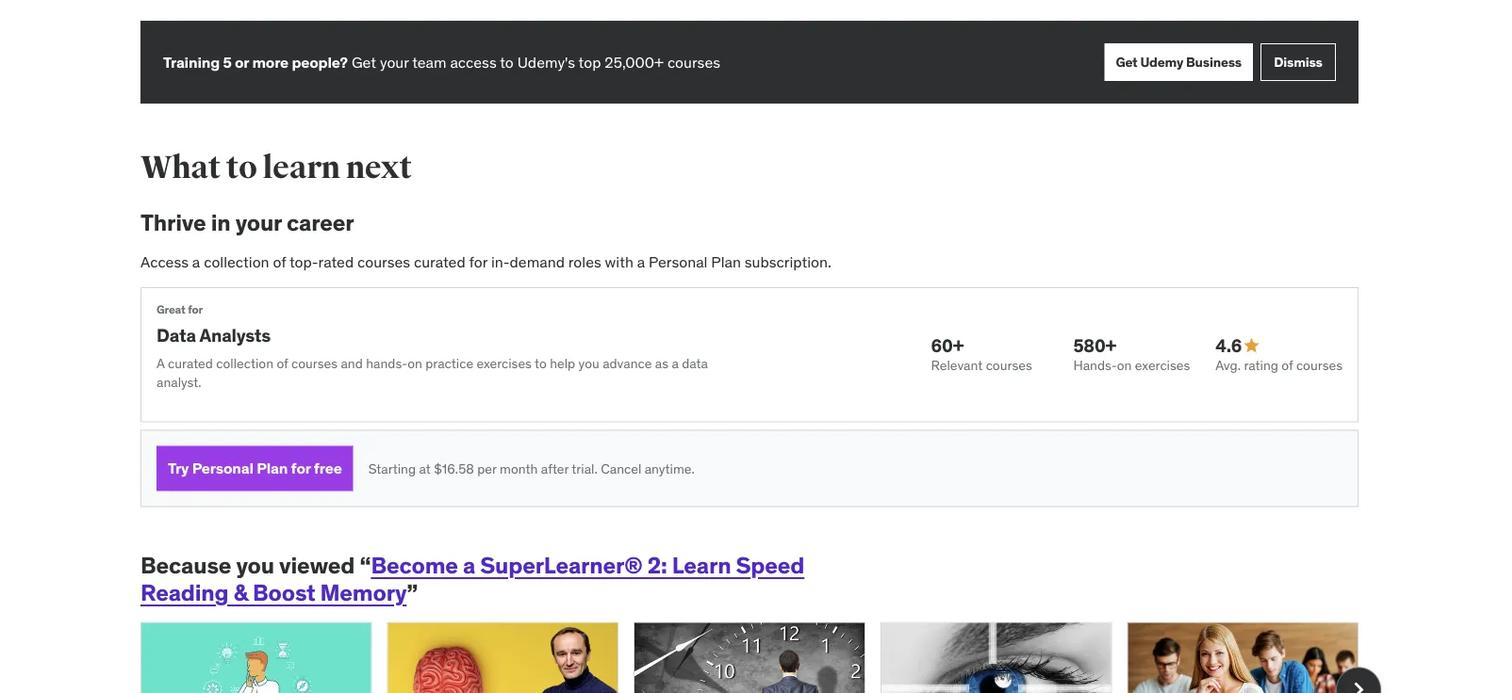 Task type: vqa. For each thing, say whether or not it's contained in the screenshot.
Course:
no



Task type: locate. For each thing, give the bounding box(es) containing it.
top-
[[289, 252, 318, 271]]

your
[[380, 52, 409, 71], [235, 208, 282, 237]]

courses inside great for data analysts a curated collection of courses and hands-on practice exercises to help you advance as a data analyst.
[[291, 355, 338, 372]]

1 vertical spatial personal
[[192, 459, 253, 479]]

1 horizontal spatial plan
[[711, 252, 741, 271]]

of right rating
[[1282, 357, 1293, 374]]

get udemy business
[[1116, 53, 1242, 70]]

your left team
[[380, 52, 409, 71]]

to inside great for data analysts a curated collection of courses and hands-on practice exercises to help you advance as a data analyst.
[[535, 355, 547, 372]]

for left in-
[[469, 252, 488, 271]]

0 horizontal spatial plan
[[257, 459, 288, 479]]

hands-
[[366, 355, 407, 372]]

0 horizontal spatial on
[[407, 355, 422, 372]]

become
[[371, 552, 458, 580]]

cancel
[[601, 460, 641, 477]]

580+ hands-on exercises
[[1073, 334, 1190, 374]]

exercises inside great for data analysts a curated collection of courses and hands-on practice exercises to help you advance as a data analyst.
[[477, 355, 532, 372]]

roles
[[568, 252, 601, 271]]

a
[[192, 252, 200, 271], [637, 252, 645, 271], [672, 355, 679, 372], [463, 552, 475, 580]]

with
[[605, 252, 633, 271]]

help
[[550, 355, 575, 372]]

learn
[[672, 552, 731, 580]]

in
[[211, 208, 231, 237]]

0 horizontal spatial curated
[[168, 355, 213, 372]]

580+
[[1073, 334, 1116, 357]]

more
[[252, 52, 289, 71]]

curated
[[414, 252, 465, 271], [168, 355, 213, 372]]

courses
[[667, 52, 720, 71], [357, 252, 410, 271], [291, 355, 338, 372], [986, 357, 1032, 374], [1296, 357, 1343, 374]]

2 vertical spatial to
[[535, 355, 547, 372]]

boost
[[253, 579, 315, 608]]

1 vertical spatial collection
[[216, 355, 273, 372]]

because
[[140, 552, 231, 580]]

0 vertical spatial to
[[500, 52, 514, 71]]

get left udemy
[[1116, 53, 1137, 70]]

thrive in your career
[[140, 208, 354, 237]]

what to learn next
[[140, 148, 412, 187]]

0 vertical spatial curated
[[414, 252, 465, 271]]

0 horizontal spatial exercises
[[477, 355, 532, 372]]

relevant
[[931, 357, 983, 374]]

0 vertical spatial plan
[[711, 252, 741, 271]]

a inside great for data analysts a curated collection of courses and hands-on practice exercises to help you advance as a data analyst.
[[672, 355, 679, 372]]

get right people?
[[352, 52, 376, 71]]

1 horizontal spatial get
[[1116, 53, 1137, 70]]

&
[[233, 579, 248, 608]]

exercises right practice
[[477, 355, 532, 372]]

personal right with
[[649, 252, 708, 271]]

a right with
[[637, 252, 645, 271]]

access
[[140, 252, 189, 271]]

free
[[314, 459, 342, 479]]

data analysts link
[[157, 324, 271, 347]]

plan left the subscription.
[[711, 252, 741, 271]]

1 vertical spatial for
[[188, 303, 203, 317]]

0 horizontal spatial to
[[226, 148, 257, 187]]

next
[[346, 148, 412, 187]]

0 vertical spatial your
[[380, 52, 409, 71]]

your right in
[[235, 208, 282, 237]]

collection inside great for data analysts a curated collection of courses and hands-on practice exercises to help you advance as a data analyst.
[[216, 355, 273, 372]]

4.6
[[1215, 334, 1242, 357]]

viewed
[[279, 552, 355, 580]]

exercises left avg.
[[1135, 357, 1190, 374]]

access
[[450, 52, 497, 71]]

for
[[469, 252, 488, 271], [188, 303, 203, 317], [291, 459, 311, 479]]

or
[[235, 52, 249, 71]]

personal right "try"
[[192, 459, 253, 479]]

to left help at the bottom left
[[535, 355, 547, 372]]

to up thrive in your career
[[226, 148, 257, 187]]

2 vertical spatial for
[[291, 459, 311, 479]]

collection
[[204, 252, 269, 271], [216, 355, 273, 372]]

1 horizontal spatial for
[[291, 459, 311, 479]]

plan
[[711, 252, 741, 271], [257, 459, 288, 479]]

0 horizontal spatial for
[[188, 303, 203, 317]]

reading
[[140, 579, 229, 608]]

1 horizontal spatial curated
[[414, 252, 465, 271]]

0 vertical spatial you
[[578, 355, 599, 372]]

of
[[273, 252, 286, 271], [277, 355, 288, 372], [1282, 357, 1293, 374]]

business
[[1186, 53, 1242, 70]]

curated up analyst.
[[168, 355, 213, 372]]

1 horizontal spatial exercises
[[1135, 357, 1190, 374]]

2 horizontal spatial to
[[535, 355, 547, 372]]

courses right relevant
[[986, 357, 1032, 374]]

and
[[341, 355, 363, 372]]

of left and
[[277, 355, 288, 372]]

"
[[407, 579, 418, 608]]

a right access
[[192, 252, 200, 271]]

a right as
[[672, 355, 679, 372]]

0 horizontal spatial you
[[236, 552, 274, 580]]

you right help at the bottom left
[[578, 355, 599, 372]]

to
[[500, 52, 514, 71], [226, 148, 257, 187], [535, 355, 547, 372]]

2 horizontal spatial for
[[469, 252, 488, 271]]

collection down "analysts"
[[216, 355, 273, 372]]

courses left and
[[291, 355, 338, 372]]

for inside great for data analysts a curated collection of courses and hands-on practice exercises to help you advance as a data analyst.
[[188, 303, 203, 317]]

avg.
[[1215, 357, 1241, 374]]

curated inside great for data analysts a curated collection of courses and hands-on practice exercises to help you advance as a data analyst.
[[168, 355, 213, 372]]

try personal plan for free
[[168, 459, 342, 479]]

practice
[[425, 355, 473, 372]]

on
[[407, 355, 422, 372], [1117, 357, 1132, 374]]

at
[[419, 460, 431, 477]]

become a superlearner® 2: learn speed reading & boost memory
[[140, 552, 804, 608]]

for left free
[[291, 459, 311, 479]]

1 vertical spatial curated
[[168, 355, 213, 372]]

1 vertical spatial to
[[226, 148, 257, 187]]

curated left in-
[[414, 252, 465, 271]]

top
[[579, 52, 601, 71]]

1 horizontal spatial you
[[578, 355, 599, 372]]

you
[[578, 355, 599, 372], [236, 552, 274, 580]]

1 horizontal spatial on
[[1117, 357, 1132, 374]]

what
[[140, 148, 221, 187]]

1 vertical spatial your
[[235, 208, 282, 237]]

0 vertical spatial personal
[[649, 252, 708, 271]]

demand
[[510, 252, 565, 271]]

1 horizontal spatial personal
[[649, 252, 708, 271]]

a right become
[[463, 552, 475, 580]]

per
[[477, 460, 497, 477]]

great
[[157, 303, 185, 317]]

hands-
[[1073, 357, 1117, 374]]

you left viewed
[[236, 552, 274, 580]]

collection down thrive in your career
[[204, 252, 269, 271]]

in-
[[491, 252, 510, 271]]

5
[[223, 52, 232, 71]]

exercises
[[477, 355, 532, 372], [1135, 357, 1190, 374]]

courses inside 60+ relevant courses
[[986, 357, 1032, 374]]

plan left free
[[257, 459, 288, 479]]

people?
[[292, 52, 348, 71]]

for right the great
[[188, 303, 203, 317]]

great for data analysts a curated collection of courses and hands-on practice exercises to help you advance as a data analyst.
[[157, 303, 708, 391]]

rating
[[1244, 357, 1278, 374]]

to right access
[[500, 52, 514, 71]]

of inside great for data analysts a curated collection of courses and hands-on practice exercises to help you advance as a data analyst.
[[277, 355, 288, 372]]

on inside 580+ hands-on exercises
[[1117, 357, 1132, 374]]

courses right rating
[[1296, 357, 1343, 374]]

personal
[[649, 252, 708, 271], [192, 459, 253, 479]]

speed
[[736, 552, 804, 580]]

get
[[352, 52, 376, 71], [1116, 53, 1137, 70]]



Task type: describe. For each thing, give the bounding box(es) containing it.
month
[[500, 460, 538, 477]]

a
[[157, 355, 165, 372]]

1 horizontal spatial to
[[500, 52, 514, 71]]

small image
[[1242, 337, 1261, 356]]

courses right 25,000+
[[667, 52, 720, 71]]

superlearner®
[[480, 552, 643, 580]]

try personal plan for free link
[[157, 447, 353, 492]]

anytime.
[[645, 460, 695, 477]]

0 vertical spatial for
[[469, 252, 488, 271]]

analyst.
[[157, 374, 201, 391]]

trial.
[[572, 460, 598, 477]]

advance
[[603, 355, 652, 372]]

try
[[168, 459, 189, 479]]

of left top-
[[273, 252, 286, 271]]

0 vertical spatial collection
[[204, 252, 269, 271]]

thrive in your career element
[[140, 208, 1359, 508]]

1 horizontal spatial your
[[380, 52, 409, 71]]

get udemy business link
[[1104, 43, 1253, 81]]

courses right rated
[[357, 252, 410, 271]]

training
[[163, 52, 220, 71]]

become a superlearner® 2: learn speed reading & boost memory link
[[140, 552, 804, 608]]

on inside great for data analysts a curated collection of courses and hands-on practice exercises to help you advance as a data analyst.
[[407, 355, 422, 372]]

0 horizontal spatial your
[[235, 208, 282, 237]]

0 horizontal spatial personal
[[192, 459, 253, 479]]

1 vertical spatial plan
[[257, 459, 288, 479]]

team
[[412, 52, 446, 71]]

$16.58
[[434, 460, 474, 477]]

dismiss
[[1274, 53, 1323, 70]]

exercises inside 580+ hands-on exercises
[[1135, 357, 1190, 374]]

after
[[541, 460, 569, 477]]

get inside "link"
[[1116, 53, 1137, 70]]

analysts
[[199, 324, 271, 347]]

60+ relevant courses
[[931, 334, 1032, 374]]

avg. rating of courses
[[1215, 357, 1343, 374]]

rated
[[318, 252, 354, 271]]

memory
[[320, 579, 407, 608]]

carousel element
[[140, 623, 1381, 694]]

learn
[[262, 148, 340, 187]]

for inside "try personal plan for free" link
[[291, 459, 311, 479]]

because you viewed "
[[140, 552, 371, 580]]

starting at $16.58 per month after trial. cancel anytime.
[[368, 460, 695, 477]]

career
[[287, 208, 354, 237]]

training 5 or more people? get your team access to udemy's top 25,000+ courses
[[163, 52, 720, 71]]

a inside the become a superlearner® 2: learn speed reading & boost memory
[[463, 552, 475, 580]]

as
[[655, 355, 668, 372]]

next image
[[1343, 675, 1374, 694]]

60+
[[931, 334, 964, 357]]

1 vertical spatial you
[[236, 552, 274, 580]]

subscription.
[[745, 252, 831, 271]]

starting
[[368, 460, 416, 477]]

udemy
[[1140, 53, 1183, 70]]

access a collection of top-rated courses curated for in-demand roles with a personal plan subscription.
[[140, 252, 831, 271]]

you inside great for data analysts a curated collection of courses and hands-on practice exercises to help you advance as a data analyst.
[[578, 355, 599, 372]]

0 horizontal spatial get
[[352, 52, 376, 71]]

data
[[682, 355, 708, 372]]

2:
[[647, 552, 667, 580]]

udemy's
[[517, 52, 575, 71]]

25,000+
[[605, 52, 664, 71]]

dismiss button
[[1261, 43, 1336, 81]]

"
[[360, 552, 371, 580]]

thrive
[[140, 208, 206, 237]]

data
[[157, 324, 196, 347]]



